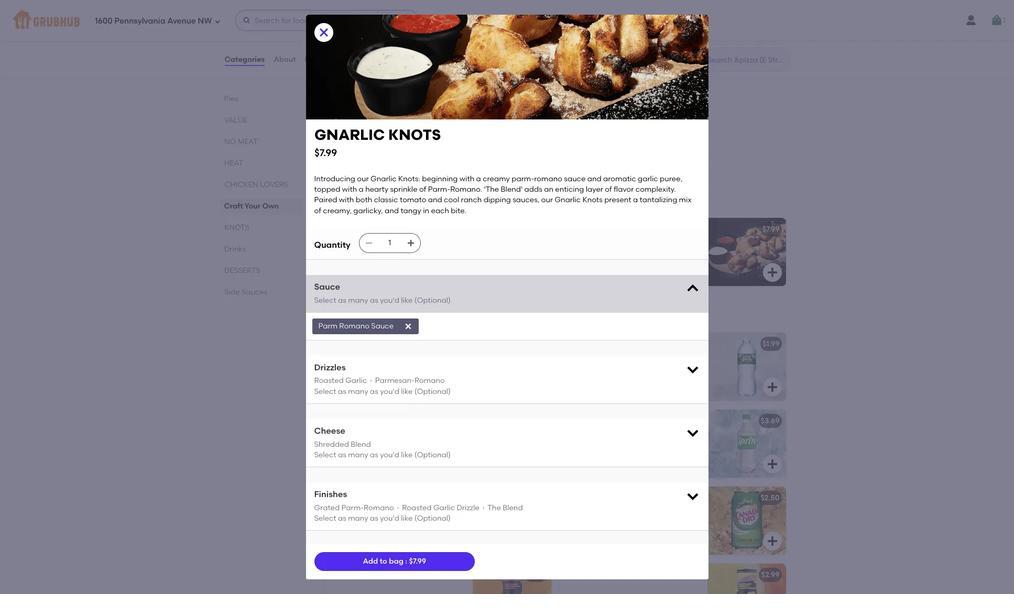 Task type: vqa. For each thing, say whether or not it's contained in the screenshot.
American
no



Task type: locate. For each thing, give the bounding box(es) containing it.
1 horizontal spatial craft
[[323, 79, 352, 92]]

bite.
[[451, 206, 467, 215]]

parm- right grated
[[342, 504, 364, 512]]

sauce up parm
[[314, 282, 340, 292]]

many up parm romano sauce
[[348, 296, 368, 305]]

your down chicken lovers
[[245, 202, 261, 211]]

bottled for bottled fanta orange
[[331, 494, 365, 503]]

$3.69 for bottled sprite
[[761, 417, 780, 426]]

of right "layer"
[[605, 185, 612, 194]]

1 vertical spatial gnarlic
[[566, 225, 600, 234]]

in
[[423, 206, 429, 215]]

1 horizontal spatial $3.69
[[761, 417, 780, 426]]

1 like from the top
[[401, 296, 413, 305]]

0 vertical spatial parm-
[[428, 185, 450, 194]]

0 vertical spatial a
[[476, 174, 481, 183]]

finishes
[[314, 490, 347, 500]]

cheese shredded blend select as many as you'd like (optional)
[[314, 426, 451, 460]]

1 craft from the top
[[331, 111, 356, 120]]

bottled for bottled coke
[[331, 417, 365, 426]]

nw
[[198, 16, 212, 25]]

craft your own down chicken lovers
[[224, 202, 279, 211]]

sprite
[[601, 417, 627, 426]]

1 vertical spatial craft
[[224, 202, 243, 211]]

own left pizza
[[381, 111, 400, 120]]

drizzles
[[314, 363, 346, 373]]

aromatic
[[603, 174, 636, 183]]

smartwater 1l
[[331, 340, 391, 349]]

own for by
[[380, 125, 399, 134]]

4 (optional) from the top
[[415, 514, 451, 523]]

2 $3.69 from the left
[[761, 417, 780, 426]]

own inside "craft your own by clicking below to add or remove toppings"
[[380, 125, 399, 134]]

tomato
[[400, 196, 426, 205]]

and
[[587, 174, 602, 183], [428, 196, 442, 205], [385, 206, 399, 215]]

0 horizontal spatial our
[[357, 174, 369, 183]]

knots up the drinks tab
[[224, 223, 249, 232]]

blend down bottled coke
[[351, 440, 371, 449]]

1 select from the top
[[314, 296, 336, 305]]

(optional) inside finishes grated parm-romano ∙ roasted garlic drizzle ∙ the blend select as many as you'd like (optional)
[[415, 514, 451, 523]]

blend right the
[[503, 504, 523, 512]]

and down classic
[[385, 206, 399, 215]]

1 horizontal spatial $2.99
[[761, 571, 780, 580]]

layer
[[586, 185, 603, 194]]

0 vertical spatial gnarlic
[[314, 126, 385, 144]]

you'd inside sauce select as many as you'd like (optional)
[[380, 296, 399, 305]]

2 you'd from the top
[[380, 387, 399, 396]]

ranch
[[461, 196, 482, 205]]

passion
[[363, 571, 396, 580]]

2 like from the top
[[401, 387, 413, 396]]

bottled left the 'sprite'
[[566, 417, 600, 426]]

knots inside gnarlic knots $7.99
[[388, 126, 441, 144]]

0 vertical spatial blend
[[351, 440, 371, 449]]

1 horizontal spatial drinks
[[323, 308, 358, 321]]

creamy
[[483, 174, 510, 183]]

cheese
[[314, 426, 345, 436]]

bottled left spring
[[566, 340, 600, 349]]

1 horizontal spatial your
[[354, 79, 379, 92]]

(optional)
[[415, 296, 451, 305], [415, 387, 451, 396], [415, 451, 451, 460], [415, 514, 451, 523]]

bottled up cheese
[[331, 417, 365, 426]]

bottled fanta orange button
[[325, 487, 551, 555]]

0 horizontal spatial own
[[262, 202, 279, 211]]

gnarlic down enticing at right top
[[555, 196, 581, 205]]

knots for vegan knots
[[359, 225, 385, 234]]

2 vertical spatial romano
[[364, 504, 394, 512]]

side sauces tab
[[224, 287, 297, 298]]

and up each
[[428, 196, 442, 205]]

chicken lovers tab
[[224, 179, 297, 190]]

0 horizontal spatial gnarlic
[[371, 174, 397, 183]]

1 horizontal spatial sauce
[[371, 322, 394, 331]]

2 (optional) from the top
[[415, 387, 451, 396]]

select down shredded
[[314, 451, 336, 460]]

0 horizontal spatial craft your own
[[224, 202, 279, 211]]

sauce up 1l
[[371, 322, 394, 331]]

gnarlic up hearty
[[371, 174, 397, 183]]

1 vertical spatial garlic
[[433, 504, 455, 512]]

mango passion fruit image
[[473, 564, 551, 594]]

craft your own tab
[[224, 201, 297, 212]]

svg image for cbr 'image'
[[766, 37, 779, 50]]

our down an
[[541, 196, 553, 205]]

1 vertical spatial craft your own
[[224, 202, 279, 211]]

craft for craft your own pizza
[[331, 111, 356, 120]]

you'd
[[380, 296, 399, 305], [380, 387, 399, 396], [380, 451, 399, 460], [380, 514, 399, 523]]

bottled
[[566, 340, 600, 349], [331, 417, 365, 426], [566, 417, 600, 426], [331, 494, 365, 503]]

berry
[[597, 571, 621, 580]]

0 vertical spatial craft
[[331, 111, 356, 120]]

∙
[[369, 377, 373, 386], [396, 504, 400, 512], [481, 504, 486, 512]]

select
[[314, 296, 336, 305], [314, 387, 336, 396], [314, 451, 336, 460], [314, 514, 336, 523]]

with up romano.
[[460, 174, 475, 183]]

'the
[[484, 185, 499, 194]]

1 (optional) from the top
[[415, 296, 451, 305]]

bottled sprite
[[566, 417, 627, 426]]

knots for gnarlic knots $7.99
[[388, 126, 441, 144]]

3 many from the top
[[348, 451, 368, 460]]

reviews button
[[304, 41, 335, 79]]

our up hearty
[[357, 174, 369, 183]]

of down paired
[[314, 206, 321, 215]]

smartwater
[[331, 340, 383, 349]]

you'd down coke
[[380, 451, 399, 460]]

your
[[354, 79, 379, 92], [245, 202, 261, 211]]

many down shredded
[[348, 451, 368, 460]]

classic
[[374, 196, 398, 205]]

select up parm
[[314, 296, 336, 305]]

roasted down orange
[[402, 504, 432, 512]]

fruit
[[397, 571, 419, 580]]

the
[[488, 504, 501, 512]]

knots inside tab
[[224, 223, 249, 232]]

bottled for bottled sprite
[[566, 417, 600, 426]]

4 select from the top
[[314, 514, 336, 523]]

many up bottled coke
[[348, 387, 368, 396]]

(optional) inside sauce select as many as you'd like (optional)
[[415, 296, 451, 305]]

garlic down drizzles
[[346, 377, 367, 386]]

2 vertical spatial and
[[385, 206, 399, 215]]

0 vertical spatial garlic
[[346, 377, 367, 386]]

2 vertical spatial a
[[633, 196, 638, 205]]

0 horizontal spatial and
[[385, 206, 399, 215]]

craft for craft your own by clicking below to add or remove toppings
[[331, 125, 355, 134]]

main navigation navigation
[[0, 0, 1014, 41]]

garlicky,
[[353, 206, 383, 215]]

your up craft your own pizza
[[354, 79, 379, 92]]

a up romano.
[[476, 174, 481, 183]]

gnarlic inside gnarlic knots $7.99
[[314, 126, 385, 144]]

select down drizzles
[[314, 387, 336, 396]]

1
[[1003, 16, 1006, 25]]

own for pizza
[[381, 111, 400, 120]]

add
[[371, 136, 387, 145]]

with up both
[[342, 185, 357, 194]]

1 horizontal spatial parm-
[[428, 185, 450, 194]]

knots tab
[[224, 222, 297, 233]]

drinks up "desserts"
[[224, 245, 246, 254]]

bottled up grated
[[331, 494, 365, 503]]

you'd down parmesan-
[[380, 387, 399, 396]]

craft your own up craft your own pizza
[[323, 79, 407, 92]]

sauce
[[564, 174, 586, 183]]

4 like from the top
[[401, 514, 413, 523]]

1 vertical spatial own
[[380, 125, 399, 134]]

4 you'd from the top
[[380, 514, 399, 523]]

complexity.
[[636, 185, 676, 194]]

1 horizontal spatial gnarlic
[[566, 225, 600, 234]]

0 horizontal spatial your
[[245, 202, 261, 211]]

gnarlic knots $7.99
[[314, 126, 441, 159]]

0 horizontal spatial gnarlic
[[314, 126, 385, 144]]

2 $2.99 from the left
[[761, 571, 780, 580]]

gnarlic up toppings
[[314, 126, 385, 144]]

1 horizontal spatial craft your own
[[323, 79, 407, 92]]

a down flavor
[[633, 196, 638, 205]]

1 vertical spatial craft
[[331, 125, 355, 134]]

∙ left parmesan-
[[369, 377, 373, 386]]

2 horizontal spatial and
[[587, 174, 602, 183]]

knots
[[388, 126, 441, 144], [323, 193, 362, 207], [224, 223, 249, 232], [359, 225, 385, 234], [602, 225, 628, 234]]

gnarlic down the knots
[[566, 225, 600, 234]]

knots down garlicky,
[[359, 225, 385, 234]]

0 vertical spatial own
[[381, 111, 400, 120]]

1 vertical spatial roasted
[[402, 504, 432, 512]]

chicken
[[224, 180, 258, 189]]

no meat tab
[[224, 136, 297, 147]]

0 vertical spatial gnarlic
[[371, 174, 397, 183]]

2 many from the top
[[348, 387, 368, 396]]

garlic inside finishes grated parm-romano ∙ roasted garlic drizzle ∙ the blend select as many as you'd like (optional)
[[433, 504, 455, 512]]

garlic left the drizzle
[[433, 504, 455, 512]]

roasted inside "drizzles roasted garlic ∙ parmesan-romano select as many as you'd like (optional)"
[[314, 377, 344, 386]]

∙ left the
[[481, 504, 486, 512]]

drinks
[[224, 245, 246, 254], [323, 308, 358, 321]]

fanta
[[367, 494, 391, 503]]

:
[[405, 557, 407, 566]]

0 horizontal spatial drinks
[[224, 245, 246, 254]]

your inside "craft your own by clicking below to add or remove toppings"
[[357, 125, 378, 134]]

drinks up parm
[[323, 308, 358, 321]]

0 horizontal spatial sauce
[[314, 282, 340, 292]]

craft inside "craft your own by clicking below to add or remove toppings"
[[331, 125, 355, 134]]

craft down the reviews button
[[323, 79, 352, 92]]

sprinkle
[[390, 185, 418, 194]]

0 vertical spatial our
[[357, 174, 369, 183]]

meat
[[238, 137, 257, 146]]

parm- down beginning
[[428, 185, 450, 194]]

with
[[460, 174, 475, 183], [342, 185, 357, 194], [339, 196, 354, 205]]

like inside cheese shredded blend select as many as you'd like (optional)
[[401, 451, 413, 460]]

svg image for the bottled coke image
[[531, 458, 544, 471]]

0 vertical spatial romano
[[339, 322, 370, 331]]

0 horizontal spatial $3.69
[[526, 417, 545, 426]]

1 vertical spatial our
[[541, 196, 553, 205]]

0 vertical spatial craft your own
[[323, 79, 407, 92]]

1 $3.69 from the left
[[526, 417, 545, 426]]

you'd inside finishes grated parm-romano ∙ roasted garlic drizzle ∙ the blend select as many as you'd like (optional)
[[380, 514, 399, 523]]

ginger
[[566, 571, 595, 580]]

own
[[381, 111, 400, 120], [380, 125, 399, 134]]

own up craft your own pizza
[[381, 79, 407, 92]]

mango passion fruit
[[331, 571, 419, 580]]

1 vertical spatial your
[[357, 125, 378, 134]]

0 horizontal spatial ∙
[[369, 377, 373, 386]]

dirty bird image
[[473, 0, 551, 57]]

with up creamy,
[[339, 196, 354, 205]]

3 like from the top
[[401, 451, 413, 460]]

1 many from the top
[[348, 296, 368, 305]]

roasted down drizzles
[[314, 377, 344, 386]]

3 (optional) from the top
[[415, 451, 451, 460]]

craft down the chicken
[[224, 202, 243, 211]]

bottled inside 'bottled fanta orange' button
[[331, 494, 365, 503]]

beginning
[[422, 174, 458, 183]]

0 horizontal spatial blend
[[351, 440, 371, 449]]

1 horizontal spatial roasted
[[402, 504, 432, 512]]

1 vertical spatial own
[[262, 202, 279, 211]]

select down grated
[[314, 514, 336, 523]]

a up both
[[359, 185, 364, 194]]

your for pizza
[[358, 111, 379, 120]]

2 select from the top
[[314, 387, 336, 396]]

knots down pizza
[[388, 126, 441, 144]]

0 vertical spatial sauce
[[314, 282, 340, 292]]

categories button
[[224, 41, 265, 79]]

about button
[[273, 41, 296, 79]]

2 horizontal spatial a
[[633, 196, 638, 205]]

0 vertical spatial drinks
[[224, 245, 246, 254]]

(optional) inside "drizzles roasted garlic ∙ parmesan-romano select as many as you'd like (optional)"
[[415, 387, 451, 396]]

1 vertical spatial blend
[[503, 504, 523, 512]]

you'd down fanta
[[380, 514, 399, 523]]

creamy,
[[323, 206, 352, 215]]

topped
[[314, 185, 340, 194]]

knots down introducing in the top of the page
[[323, 193, 362, 207]]

0 vertical spatial your
[[358, 111, 379, 120]]

3 select from the top
[[314, 451, 336, 460]]

4 many from the top
[[348, 514, 368, 523]]

roasted
[[314, 377, 344, 386], [402, 504, 432, 512]]

1 vertical spatial your
[[245, 202, 261, 211]]

1 horizontal spatial of
[[419, 185, 426, 194]]

mix
[[679, 196, 692, 205]]

1 horizontal spatial gnarlic
[[555, 196, 581, 205]]

many inside sauce select as many as you'd like (optional)
[[348, 296, 368, 305]]

drinks tab
[[224, 244, 297, 255]]

craft
[[331, 111, 356, 120], [331, 125, 355, 134]]

0 vertical spatial roasted
[[314, 377, 344, 386]]

1 horizontal spatial own
[[381, 79, 407, 92]]

water
[[632, 340, 657, 349]]

1 horizontal spatial a
[[476, 174, 481, 183]]

$7.99
[[314, 147, 337, 159], [528, 225, 545, 234], [763, 225, 780, 234], [409, 557, 426, 566]]

craft inside tab
[[224, 202, 243, 211]]

0 horizontal spatial garlic
[[346, 377, 367, 386]]

0 horizontal spatial craft
[[224, 202, 243, 211]]

craft
[[323, 79, 352, 92], [224, 202, 243, 211]]

many
[[348, 296, 368, 305], [348, 387, 368, 396], [348, 451, 368, 460], [348, 514, 368, 523]]

1 horizontal spatial and
[[428, 196, 442, 205]]

like
[[401, 296, 413, 305], [401, 387, 413, 396], [401, 451, 413, 460], [401, 514, 413, 523]]

1 $2.99 from the left
[[527, 571, 545, 580]]

select inside finishes grated parm-romano ∙ roasted garlic drizzle ∙ the blend select as many as you'd like (optional)
[[314, 514, 336, 523]]

own up or
[[380, 125, 399, 134]]

3 you'd from the top
[[380, 451, 399, 460]]

1 horizontal spatial blend
[[503, 504, 523, 512]]

svg image
[[991, 14, 1003, 27], [214, 18, 221, 24], [317, 26, 330, 39], [531, 37, 544, 50], [365, 239, 373, 247], [407, 239, 415, 247], [685, 282, 700, 296], [404, 322, 413, 331], [685, 362, 700, 377], [685, 426, 700, 440], [766, 458, 779, 471], [531, 535, 544, 548], [766, 535, 779, 548]]

Search &pizza (E Street) search field
[[706, 55, 787, 65]]

∙ down orange
[[396, 504, 400, 512]]

no meat
[[224, 137, 257, 146]]

own down lovers
[[262, 202, 279, 211]]

1 vertical spatial parm-
[[342, 504, 364, 512]]

bottled fanta orange image
[[473, 487, 551, 555]]

svg image inside 1 button
[[991, 14, 1003, 27]]

svg image
[[243, 16, 251, 25], [766, 37, 779, 50], [531, 266, 544, 279], [766, 266, 779, 279], [766, 381, 779, 394], [531, 458, 544, 471], [685, 489, 700, 504]]

parm romano sauce
[[318, 322, 394, 331]]

0 horizontal spatial $2.99
[[527, 571, 545, 580]]

1 horizontal spatial garlic
[[433, 504, 455, 512]]

you'd up parm romano sauce
[[380, 296, 399, 305]]

vegan knots image
[[473, 218, 551, 286]]

many inside cheese shredded blend select as many as you'd like (optional)
[[348, 451, 368, 460]]

garlic
[[346, 377, 367, 386], [433, 504, 455, 512]]

romano
[[534, 174, 562, 183]]

of up "tomato"
[[419, 185, 426, 194]]

many down the bottled fanta orange
[[348, 514, 368, 523]]

1 horizontal spatial our
[[541, 196, 553, 205]]

avenue
[[167, 16, 196, 25]]

1 vertical spatial a
[[359, 185, 364, 194]]

and up "layer"
[[587, 174, 602, 183]]

knots down present
[[602, 225, 628, 234]]

1 you'd from the top
[[380, 296, 399, 305]]

orange
[[393, 494, 426, 503]]

reviews
[[305, 55, 334, 64]]

1 vertical spatial romano
[[415, 377, 445, 386]]

2 craft from the top
[[331, 125, 355, 134]]

gnarlic knots image
[[707, 218, 786, 286]]

search icon image
[[691, 53, 703, 66]]

Input item quantity number field
[[378, 234, 401, 253]]

0 horizontal spatial roasted
[[314, 377, 344, 386]]

select inside "drizzles roasted garlic ∙ parmesan-romano select as many as you'd like (optional)"
[[314, 387, 336, 396]]

0 horizontal spatial parm-
[[342, 504, 364, 512]]



Task type: describe. For each thing, give the bounding box(es) containing it.
bottled spring water image
[[707, 333, 786, 401]]

mango
[[331, 571, 361, 580]]

garlic
[[638, 174, 658, 183]]

svg image for gnarlic knots image
[[766, 266, 779, 279]]

puree,
[[660, 174, 683, 183]]

grated
[[314, 504, 340, 512]]

soda
[[667, 571, 688, 580]]

pizza
[[402, 111, 423, 120]]

svg image for vegan knots image
[[531, 266, 544, 279]]

blend inside finishes grated parm-romano ∙ roasted garlic drizzle ∙ the blend select as many as you'd like (optional)
[[503, 504, 523, 512]]

craft your own inside tab
[[224, 202, 279, 211]]

0 horizontal spatial of
[[314, 206, 321, 215]]

svg image inside main navigation navigation
[[243, 16, 251, 25]]

bottled fanta orange
[[331, 494, 426, 503]]

craft your own pizza image
[[473, 104, 551, 172]]

smartwater 1l image
[[473, 333, 551, 401]]

1 vertical spatial with
[[342, 185, 357, 194]]

you'd inside cheese shredded blend select as many as you'd like (optional)
[[380, 451, 399, 460]]

0 vertical spatial own
[[381, 79, 407, 92]]

1 horizontal spatial ∙
[[396, 504, 400, 512]]

many inside finishes grated parm-romano ∙ roasted garlic drizzle ∙ the blend select as many as you'd like (optional)
[[348, 514, 368, 523]]

parm-
[[512, 174, 534, 183]]

bottled coke image
[[473, 410, 551, 478]]

$13.99 +
[[521, 111, 547, 120]]

quantity
[[314, 240, 351, 250]]

like inside finishes grated parm-romano ∙ roasted garlic drizzle ∙ the blend select as many as you'd like (optional)
[[401, 514, 413, 523]]

+
[[542, 111, 547, 120]]

you'd inside "drizzles roasted garlic ∙ parmesan-romano select as many as you'd like (optional)"
[[380, 387, 399, 396]]

$13.99
[[521, 111, 542, 120]]

$2.99 for the ginger berry lemonade soda image
[[761, 571, 780, 580]]

ginger berry lemonade soda image
[[707, 564, 786, 594]]

your inside craft your own tab
[[245, 202, 261, 211]]

lovers
[[260, 180, 288, 189]]

ginger berry lemonade soda
[[566, 571, 688, 580]]

heat tab
[[224, 158, 297, 169]]

select inside cheese shredded blend select as many as you'd like (optional)
[[314, 451, 336, 460]]

ginger ale image
[[707, 487, 786, 555]]

select inside sauce select as many as you'd like (optional)
[[314, 296, 336, 305]]

0 vertical spatial and
[[587, 174, 602, 183]]

gnarlic for gnarlic knots
[[566, 225, 600, 234]]

0 horizontal spatial a
[[359, 185, 364, 194]]

sauce select as many as you'd like (optional)
[[314, 282, 451, 305]]

parm- inside finishes grated parm-romano ∙ roasted garlic drizzle ∙ the blend select as many as you'd like (optional)
[[342, 504, 364, 512]]

2 horizontal spatial of
[[605, 185, 612, 194]]

0 vertical spatial with
[[460, 174, 475, 183]]

parmesan-
[[375, 377, 415, 386]]

$7.99 inside gnarlic knots $7.99
[[314, 147, 337, 159]]

parm
[[318, 322, 338, 331]]

like inside sauce select as many as you'd like (optional)
[[401, 296, 413, 305]]

$4.99
[[526, 340, 545, 349]]

sauces,
[[513, 196, 540, 205]]

garlic inside "drizzles roasted garlic ∙ parmesan-romano select as many as you'd like (optional)"
[[346, 377, 367, 386]]

introducing
[[314, 174, 355, 183]]

dipping
[[484, 196, 511, 205]]

1 vertical spatial sauce
[[371, 322, 394, 331]]

cbr image
[[707, 0, 786, 57]]

desserts tab
[[224, 265, 297, 276]]

blend inside cheese shredded blend select as many as you'd like (optional)
[[351, 440, 371, 449]]

craft your own by clicking below to add or remove toppings
[[331, 125, 448, 156]]

craft your own pizza
[[331, 111, 423, 120]]

an
[[544, 185, 554, 194]]

1 vertical spatial drinks
[[323, 308, 358, 321]]

0 vertical spatial craft
[[323, 79, 352, 92]]

knots for gnarlic knots
[[602, 225, 628, 234]]

$2.99 for mango passion fruit image at the bottom of the page
[[527, 571, 545, 580]]

value
[[224, 116, 247, 125]]

finishes grated parm-romano ∙ roasted garlic drizzle ∙ the blend select as many as you'd like (optional)
[[314, 490, 523, 523]]

∙ inside "drizzles roasted garlic ∙ parmesan-romano select as many as you'd like (optional)"
[[369, 377, 373, 386]]

to
[[380, 557, 387, 566]]

spring
[[601, 340, 630, 349]]

2 horizontal spatial ∙
[[481, 504, 486, 512]]

$1.99
[[763, 340, 780, 349]]

by
[[401, 125, 410, 134]]

clicking
[[412, 125, 448, 134]]

bottled for bottled spring water
[[566, 340, 600, 349]]

$3.69 for bottled coke
[[526, 417, 545, 426]]

bottled sprite image
[[707, 410, 786, 478]]

romano.
[[450, 185, 482, 194]]

knots:
[[398, 174, 420, 183]]

knots
[[583, 196, 603, 205]]

drinks inside tab
[[224, 245, 246, 254]]

adds
[[525, 185, 542, 194]]

many inside "drizzles roasted garlic ∙ parmesan-romano select as many as you'd like (optional)"
[[348, 387, 368, 396]]

like inside "drizzles roasted garlic ∙ parmesan-romano select as many as you'd like (optional)"
[[401, 387, 413, 396]]

tantalizing
[[640, 196, 677, 205]]

blend'
[[501, 185, 523, 194]]

parm- inside introducing our gnarlic knots: beginning with a creamy parm-romano sauce and aromatic garlic puree, topped with a hearty sprinkle of parm-romano. 'the blend' adds an enticing layer of flavor complexity. paired with both classic tomato and cool ranch dipping sauces, our gnarlic knots present a tantalizing mix of creamy, garlicky, and tangy in each bite.
[[428, 185, 450, 194]]

flavor
[[614, 185, 634, 194]]

enticing
[[555, 185, 584, 194]]

desserts
[[224, 266, 260, 275]]

bottled spring water
[[566, 340, 657, 349]]

drizzle
[[457, 504, 480, 512]]

(optional) inside cheese shredded blend select as many as you'd like (optional)
[[415, 451, 451, 460]]

present
[[604, 196, 631, 205]]

vegan
[[331, 225, 357, 234]]

gnarlic for gnarlic knots $7.99
[[314, 126, 385, 144]]

shredded
[[314, 440, 349, 449]]

0 vertical spatial your
[[354, 79, 379, 92]]

own inside tab
[[262, 202, 279, 211]]

bag
[[389, 557, 404, 566]]

pennsylvania
[[114, 16, 165, 25]]

roasted inside finishes grated parm-romano ∙ roasted garlic drizzle ∙ the blend select as many as you'd like (optional)
[[402, 504, 432, 512]]

paired
[[314, 196, 337, 205]]

no
[[224, 137, 236, 146]]

romano inside "drizzles roasted garlic ∙ parmesan-romano select as many as you'd like (optional)"
[[415, 377, 445, 386]]

drizzles roasted garlic ∙ parmesan-romano select as many as you'd like (optional)
[[314, 363, 451, 396]]

each
[[431, 206, 449, 215]]

1 vertical spatial gnarlic
[[555, 196, 581, 205]]

side
[[224, 288, 239, 297]]

side sauces
[[224, 288, 267, 297]]

toppings
[[331, 147, 369, 156]]

svg image for bottled spring water image
[[766, 381, 779, 394]]

pies tab
[[224, 93, 297, 104]]

heat
[[224, 159, 243, 168]]

or
[[389, 136, 400, 145]]

both
[[356, 196, 372, 205]]

1600
[[95, 16, 113, 25]]

add
[[363, 557, 378, 566]]

introducing our gnarlic knots: beginning with a creamy parm-romano sauce and aromatic garlic puree, topped with a hearty sprinkle of parm-romano. 'the blend' adds an enticing layer of flavor complexity. paired with both classic tomato and cool ranch dipping sauces, our gnarlic knots present a tantalizing mix of creamy, garlicky, and tangy in each bite.
[[314, 174, 693, 215]]

2 vertical spatial with
[[339, 196, 354, 205]]

romano inside finishes grated parm-romano ∙ roasted garlic drizzle ∙ the blend select as many as you'd like (optional)
[[364, 504, 394, 512]]

sauce inside sauce select as many as you'd like (optional)
[[314, 282, 340, 292]]

1l
[[384, 340, 391, 349]]

cool
[[444, 196, 459, 205]]

your for by
[[357, 125, 378, 134]]

chicken lovers
[[224, 180, 288, 189]]

coke
[[367, 417, 388, 426]]

1600 pennsylvania avenue nw
[[95, 16, 212, 25]]

1 vertical spatial and
[[428, 196, 442, 205]]

$2.50
[[761, 494, 780, 503]]

to
[[359, 136, 369, 145]]

below
[[331, 136, 357, 145]]

value tab
[[224, 115, 297, 126]]



